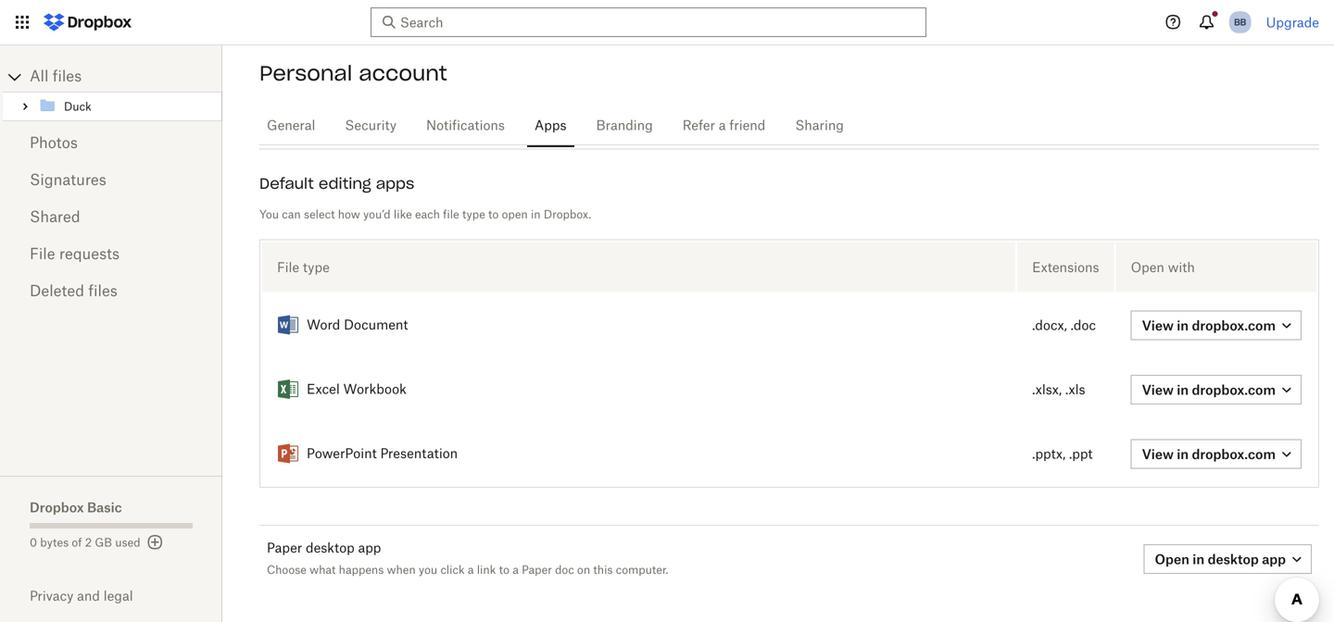 Task type: locate. For each thing, give the bounding box(es) containing it.
view in dropbox.com for .xlsx, .xls
[[1142, 382, 1276, 398]]

1 view from the top
[[1142, 318, 1174, 333]]

computer.
[[616, 566, 668, 577]]

1 view in dropbox.com from the top
[[1142, 318, 1276, 333]]

in inside dropdown button
[[1177, 446, 1189, 462]]

like
[[394, 210, 412, 221]]

0
[[30, 538, 37, 549]]

2 horizontal spatial a
[[719, 120, 726, 132]]

default editing apps
[[259, 174, 414, 193]]

files
[[53, 69, 82, 84], [88, 284, 118, 299]]

1 horizontal spatial files
[[88, 284, 118, 299]]

1 vertical spatial template stateless image
[[277, 443, 299, 466]]

2 vertical spatial dropbox.com
[[1192, 446, 1276, 462]]

deleted files
[[30, 284, 118, 299]]

branding tab
[[589, 104, 660, 148]]

1 horizontal spatial app
[[1262, 552, 1286, 567]]

open for open in desktop app
[[1155, 552, 1190, 567]]

0 horizontal spatial desktop
[[306, 542, 355, 555]]

0 horizontal spatial paper
[[267, 542, 302, 555]]

file down shared
[[30, 247, 55, 262]]

privacy
[[30, 588, 74, 604]]

tab list containing general
[[259, 101, 1319, 148]]

file requests
[[30, 247, 120, 262]]

deleted
[[30, 284, 84, 299]]

2 view in dropbox.com from the top
[[1142, 382, 1276, 398]]

a
[[719, 120, 726, 132], [468, 566, 474, 577], [513, 566, 519, 577]]

0 vertical spatial view in dropbox.com button
[[1131, 311, 1302, 340]]

dropbox.com for .xlsx, .xls
[[1192, 382, 1276, 398]]

view right .xls on the right of page
[[1142, 382, 1174, 398]]

1 vertical spatial type
[[303, 259, 330, 275]]

.ppt
[[1069, 448, 1093, 461]]

3 view in dropbox.com from the top
[[1142, 446, 1276, 462]]

file down can
[[277, 259, 299, 275]]

2 vertical spatial view in dropbox.com
[[1142, 446, 1276, 462]]

0 vertical spatial open
[[1131, 259, 1165, 275]]

2 view from the top
[[1142, 382, 1174, 398]]

1 vertical spatial view
[[1142, 382, 1174, 398]]

dropbox.com inside dropdown button
[[1192, 446, 1276, 462]]

0 vertical spatial view in dropbox.com
[[1142, 318, 1276, 333]]

.xls
[[1065, 384, 1085, 397]]

template stateless image
[[277, 379, 299, 401]]

dropbox
[[30, 500, 84, 516]]

to left open
[[488, 210, 499, 221]]

template stateless image left powerpoint
[[277, 443, 299, 466]]

notifications
[[426, 120, 505, 132]]

app
[[358, 542, 381, 555], [1262, 552, 1286, 567]]

view right .ppt
[[1142, 446, 1174, 462]]

0 vertical spatial files
[[53, 69, 82, 84]]

branding
[[596, 120, 653, 132]]

view in dropbox.com button for .xlsx, .xls
[[1131, 375, 1302, 405]]

files right all
[[53, 69, 82, 84]]

to
[[488, 210, 499, 221], [499, 566, 510, 577]]

in for .docx, .doc
[[1177, 318, 1189, 333]]

files inside tree
[[53, 69, 82, 84]]

template stateless image left word
[[277, 315, 299, 337]]

1 vertical spatial dropbox.com
[[1192, 382, 1276, 398]]

dropbox.com
[[1192, 318, 1276, 333], [1192, 382, 1276, 398], [1192, 446, 1276, 462]]

0 vertical spatial dropbox.com
[[1192, 318, 1276, 333]]

1 horizontal spatial file
[[277, 259, 299, 275]]

legal
[[104, 588, 133, 604]]

type
[[462, 210, 485, 221], [303, 259, 330, 275]]

2 dropbox.com from the top
[[1192, 382, 1276, 398]]

3 view from the top
[[1142, 446, 1174, 462]]

0 horizontal spatial file
[[30, 247, 55, 262]]

to right link
[[499, 566, 510, 577]]

0 horizontal spatial files
[[53, 69, 82, 84]]

view
[[1142, 318, 1174, 333], [1142, 382, 1174, 398], [1142, 446, 1174, 462]]

.xlsx, .xls
[[1032, 384, 1085, 397]]

2 template stateless image from the top
[[277, 443, 299, 466]]

open inside the 'open in desktop app' popup button
[[1155, 552, 1190, 567]]

view in dropbox.com button up view in dropbox.com dropdown button
[[1131, 375, 1302, 405]]

1 horizontal spatial desktop
[[1208, 552, 1259, 567]]

paper up "choose" at the left of the page
[[267, 542, 302, 555]]

on
[[577, 566, 590, 577]]

view down open with
[[1142, 318, 1174, 333]]

sharing tab
[[788, 104, 851, 148]]

workbook
[[343, 383, 407, 396]]

1 vertical spatial to
[[499, 566, 510, 577]]

1 vertical spatial open
[[1155, 552, 1190, 567]]

1 vertical spatial files
[[88, 284, 118, 299]]

file
[[30, 247, 55, 262], [277, 259, 299, 275]]

2 vertical spatial view
[[1142, 446, 1174, 462]]

photos link
[[30, 125, 193, 162]]

tab list
[[259, 101, 1319, 148]]

3 dropbox.com from the top
[[1192, 446, 1276, 462]]

security tab
[[338, 104, 404, 148]]

happens
[[339, 566, 384, 577]]

in for .pptx, .ppt
[[1177, 446, 1189, 462]]

file requests link
[[30, 236, 193, 273]]

files down "file requests" "link"
[[88, 284, 118, 299]]

0 vertical spatial template stateless image
[[277, 315, 299, 337]]

view in dropbox.com button down with
[[1131, 311, 1302, 340]]

excel workbook
[[307, 383, 407, 396]]

1 template stateless image from the top
[[277, 315, 299, 337]]

view inside dropdown button
[[1142, 446, 1174, 462]]

of
[[72, 538, 82, 549]]

photos
[[30, 136, 78, 151]]

in
[[531, 210, 541, 221], [1177, 318, 1189, 333], [1177, 382, 1189, 398], [1177, 446, 1189, 462], [1193, 552, 1205, 567]]

1 vertical spatial view in dropbox.com
[[1142, 382, 1276, 398]]

apps tab
[[527, 104, 574, 148]]

2 view in dropbox.com button from the top
[[1131, 375, 1302, 405]]

global header element
[[0, 0, 1334, 45]]

view for .xlsx, .xls
[[1142, 382, 1174, 398]]

open for open with
[[1131, 259, 1165, 275]]

view in dropbox.com button
[[1131, 311, 1302, 340], [1131, 375, 1302, 405]]

1 horizontal spatial type
[[462, 210, 485, 221]]

paper desktop app
[[267, 542, 381, 555]]

file inside "link"
[[30, 247, 55, 262]]

0 vertical spatial view
[[1142, 318, 1174, 333]]

with
[[1168, 259, 1195, 275]]

1 horizontal spatial paper
[[522, 566, 552, 577]]

files for deleted files
[[88, 284, 118, 299]]

refer a friend tab
[[675, 104, 773, 148]]

0 horizontal spatial app
[[358, 542, 381, 555]]

paper left doc
[[522, 566, 552, 577]]

desktop
[[306, 542, 355, 555], [1208, 552, 1259, 567]]

duck
[[64, 102, 91, 113]]

bb
[[1234, 16, 1246, 28]]

1 view in dropbox.com button from the top
[[1131, 311, 1302, 340]]

shared
[[30, 210, 80, 225]]

dropbox logo - go to the homepage image
[[37, 7, 138, 37]]

upgrade
[[1266, 14, 1319, 30]]

template stateless image
[[277, 315, 299, 337], [277, 443, 299, 466]]

view in dropbox.com inside dropdown button
[[1142, 446, 1276, 462]]

1 dropbox.com from the top
[[1192, 318, 1276, 333]]

open in desktop app button
[[1144, 545, 1312, 574]]

paper
[[267, 542, 302, 555], [522, 566, 552, 577]]

.pptx,
[[1032, 448, 1066, 461]]

a right refer at the right of the page
[[719, 120, 726, 132]]

excel
[[307, 383, 340, 396]]

type right file
[[462, 210, 485, 221]]

view in dropbox.com for .docx, .doc
[[1142, 318, 1276, 333]]

view in dropbox.com
[[1142, 318, 1276, 333], [1142, 382, 1276, 398], [1142, 446, 1276, 462]]

a left link
[[468, 566, 474, 577]]

all files tree
[[3, 62, 222, 121]]

a right link
[[513, 566, 519, 577]]

signatures link
[[30, 162, 193, 199]]

0 vertical spatial paper
[[267, 542, 302, 555]]

type down select
[[303, 259, 330, 275]]

1 vertical spatial view in dropbox.com button
[[1131, 375, 1302, 405]]

open with
[[1131, 259, 1195, 275]]

files for all files
[[53, 69, 82, 84]]

open
[[1131, 259, 1165, 275], [1155, 552, 1190, 567]]



Task type: vqa. For each thing, say whether or not it's contained in the screenshot.
the a
yes



Task type: describe. For each thing, give the bounding box(es) containing it.
1 vertical spatial paper
[[522, 566, 552, 577]]

personal account
[[259, 60, 447, 86]]

dropbox.
[[544, 210, 591, 221]]

duck link
[[38, 95, 219, 118]]

all files link
[[30, 62, 222, 92]]

.pptx, .ppt
[[1032, 448, 1093, 461]]

each
[[415, 210, 440, 221]]

dropbox.com for .pptx, .ppt
[[1192, 446, 1276, 462]]

choose
[[267, 566, 307, 577]]

bytes
[[40, 538, 69, 549]]

0 horizontal spatial a
[[468, 566, 474, 577]]

click
[[441, 566, 465, 577]]

how
[[338, 210, 360, 221]]

deleted files link
[[30, 273, 193, 310]]

account
[[359, 60, 447, 86]]

0 horizontal spatial type
[[303, 259, 330, 275]]

file
[[443, 210, 459, 221]]

apps
[[376, 174, 414, 193]]

privacy and legal link
[[30, 588, 222, 604]]

sharing
[[795, 120, 844, 132]]

you
[[419, 566, 437, 577]]

general
[[267, 120, 315, 132]]

what
[[310, 566, 336, 577]]

you'd
[[363, 210, 391, 221]]

this
[[593, 566, 613, 577]]

default
[[259, 174, 314, 193]]

1 horizontal spatial a
[[513, 566, 519, 577]]

open
[[502, 210, 528, 221]]

when
[[387, 566, 416, 577]]

refer a friend
[[683, 120, 766, 132]]

privacy and legal
[[30, 588, 133, 604]]

open in desktop app
[[1155, 552, 1286, 567]]

select
[[304, 210, 335, 221]]

general tab
[[259, 104, 323, 148]]

a inside tab
[[719, 120, 726, 132]]

you
[[259, 210, 279, 221]]

upgrade link
[[1266, 14, 1319, 30]]

doc
[[555, 566, 574, 577]]

editing
[[319, 174, 371, 193]]

.docx,
[[1032, 319, 1067, 332]]

get more space image
[[144, 532, 166, 554]]

file for file requests
[[30, 247, 55, 262]]

refer
[[683, 120, 715, 132]]

view in dropbox.com button
[[1131, 439, 1302, 469]]

desktop inside popup button
[[1208, 552, 1259, 567]]

.doc
[[1071, 319, 1096, 332]]

.xlsx,
[[1032, 384, 1062, 397]]

0 vertical spatial to
[[488, 210, 499, 221]]

word
[[307, 319, 340, 332]]

in for .xlsx, .xls
[[1177, 382, 1189, 398]]

word document
[[307, 319, 408, 332]]

view in dropbox.com button for .docx, .doc
[[1131, 311, 1302, 340]]

basic
[[87, 500, 122, 516]]

all
[[30, 69, 49, 84]]

you can select how you'd like each file type to open in dropbox.
[[259, 210, 591, 221]]

used
[[115, 538, 140, 549]]

powerpoint presentation
[[307, 448, 458, 461]]

link
[[477, 566, 496, 577]]

view in dropbox.com for .pptx, .ppt
[[1142, 446, 1276, 462]]

Search text field
[[400, 12, 892, 32]]

dropbox basic
[[30, 500, 122, 516]]

view for .docx, .doc
[[1142, 318, 1174, 333]]

dropbox.com for .docx, .doc
[[1192, 318, 1276, 333]]

can
[[282, 210, 301, 221]]

gb
[[95, 538, 112, 549]]

template stateless image for powerpoint presentation
[[277, 443, 299, 466]]

notifications tab
[[419, 104, 512, 148]]

signatures
[[30, 173, 106, 188]]

file for file type
[[277, 259, 299, 275]]

powerpoint
[[307, 448, 377, 461]]

document
[[344, 319, 408, 332]]

friend
[[729, 120, 766, 132]]

0 vertical spatial type
[[462, 210, 485, 221]]

choose what happens when you click a link to a paper doc on this computer.
[[267, 566, 668, 577]]

apps
[[535, 120, 567, 132]]

2
[[85, 538, 92, 549]]

shared link
[[30, 199, 193, 236]]

extensions
[[1032, 259, 1099, 275]]

requests
[[59, 247, 120, 262]]

app inside popup button
[[1262, 552, 1286, 567]]

template stateless image for word document
[[277, 315, 299, 337]]

security
[[345, 120, 397, 132]]

.docx, .doc
[[1032, 319, 1096, 332]]

in inside popup button
[[1193, 552, 1205, 567]]

personal
[[259, 60, 352, 86]]

all files
[[30, 69, 82, 84]]

view for .pptx, .ppt
[[1142, 446, 1174, 462]]

and
[[77, 588, 100, 604]]

0 bytes of 2 gb used
[[30, 538, 140, 549]]

presentation
[[380, 448, 458, 461]]

file type
[[277, 259, 330, 275]]



